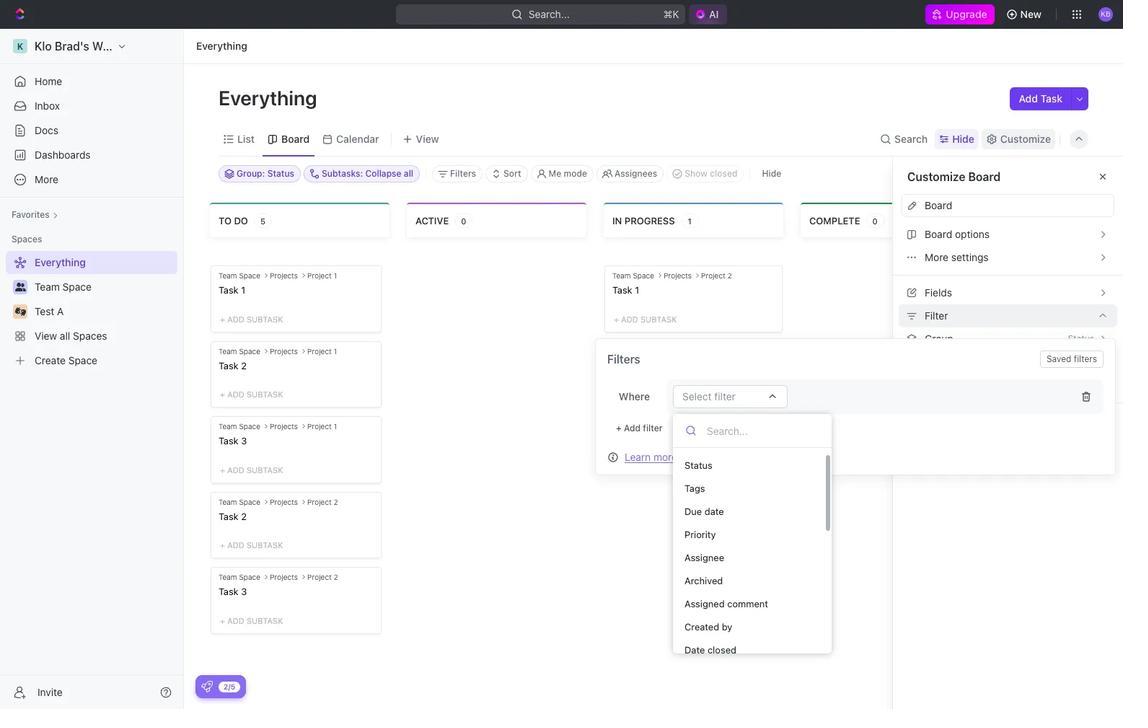 Task type: vqa. For each thing, say whether or not it's contained in the screenshot.


Task type: describe. For each thing, give the bounding box(es) containing it.
hide button
[[936, 129, 979, 149]]

fields
[[925, 287, 953, 299]]

2/5
[[224, 683, 236, 691]]

Search tasks... text field
[[944, 163, 1089, 185]]

date closed
[[685, 644, 737, 656]]

5
[[261, 216, 266, 226]]

Search... text field
[[707, 420, 820, 442]]

saved filters
[[1047, 354, 1098, 365]]

select
[[683, 391, 712, 403]]

0 for active
[[461, 216, 467, 226]]

in progress
[[613, 215, 675, 226]]

progress
[[625, 215, 675, 226]]

list link
[[235, 129, 255, 149]]

board inside button
[[925, 228, 953, 240]]

assigned comment
[[685, 598, 769, 610]]

+ up task 2
[[220, 465, 225, 475]]

project 2 for task 2
[[308, 498, 338, 507]]

complete
[[810, 215, 861, 226]]

‎task 1
[[219, 284, 246, 296]]

0 vertical spatial everything
[[196, 40, 247, 52]]

task 3 for project 1
[[219, 435, 247, 447]]

everything link
[[193, 38, 251, 55]]

‎task for ‎task 2
[[219, 360, 239, 371]]

+ down ‎task 2
[[220, 390, 225, 399]]

calendar
[[337, 132, 379, 145]]

docs link
[[6, 119, 178, 142]]

dashboards
[[35, 149, 91, 161]]

favorites
[[12, 209, 50, 220]]

date
[[685, 644, 706, 656]]

add down task 2
[[227, 541, 245, 550]]

1 vertical spatial filter
[[643, 423, 663, 434]]

to do
[[219, 215, 248, 226]]

customize button
[[982, 129, 1056, 149]]

search button
[[876, 129, 933, 149]]

list
[[237, 132, 255, 145]]

options
[[956, 228, 990, 240]]

add task button
[[1011, 87, 1072, 110]]

add up task 2
[[227, 465, 245, 475]]

more
[[654, 451, 678, 463]]

group
[[925, 333, 954, 345]]

active
[[416, 215, 449, 226]]

created
[[685, 621, 720, 633]]

where
[[619, 391, 650, 403]]

assigned
[[685, 598, 725, 610]]

space up ‎task 2
[[239, 347, 261, 356]]

more settings button
[[902, 246, 1115, 269]]

spaces
[[12, 234, 42, 245]]

board down customize board
[[925, 199, 953, 212]]

docs
[[35, 124, 58, 136]]

select filter
[[683, 391, 736, 403]]

0 for complete
[[873, 216, 878, 226]]

in
[[613, 215, 622, 226]]

team down task 2
[[219, 573, 237, 582]]

more settings
[[925, 251, 989, 263]]

project 2 for task 3
[[308, 573, 338, 582]]

2 for task 1
[[728, 271, 732, 280]]

learn more about filters
[[625, 451, 736, 463]]

add down task 1
[[622, 314, 639, 324]]

search...
[[529, 8, 570, 20]]

space up task 2
[[239, 498, 261, 507]]

project 1 for ‎task 2
[[308, 347, 337, 356]]

customize for customize
[[1001, 132, 1052, 145]]

copy
[[925, 414, 950, 427]]

board right 'list'
[[282, 132, 310, 145]]

3 for project 2
[[241, 586, 247, 598]]

link
[[952, 414, 968, 427]]

tree inside the sidebar navigation
[[6, 251, 178, 372]]

copy link button
[[902, 409, 1115, 432]]

1 vertical spatial everything
[[219, 86, 322, 110]]

inbox
[[35, 100, 60, 112]]

inbox link
[[6, 95, 178, 118]]

team space up ‎task 1
[[219, 271, 261, 280]]

project 1 for task 3
[[308, 422, 337, 431]]

task 3 for project 2
[[219, 586, 247, 598]]

‎task for ‎task 1
[[219, 284, 239, 296]]

team space up task 2
[[219, 498, 261, 507]]

+ down the where
[[616, 423, 622, 434]]

invite
[[38, 686, 63, 698]]

+ add subtask up 2/5
[[220, 616, 283, 626]]

fields button
[[902, 282, 1115, 305]]

upgrade
[[947, 8, 988, 20]]

by
[[722, 621, 733, 633]]

new button
[[1001, 3, 1051, 26]]

task inside button
[[1041, 92, 1063, 105]]

assignee
[[685, 552, 725, 563]]

onboarding checklist button element
[[201, 681, 213, 693]]

hide inside dropdown button
[[953, 132, 975, 145]]

0 horizontal spatial status
[[685, 459, 713, 471]]

+ add subtask up task 2
[[220, 465, 283, 475]]

upgrade link
[[926, 4, 995, 25]]

home link
[[6, 70, 178, 93]]

saved
[[1047, 354, 1072, 365]]

+ down task 1
[[614, 314, 619, 324]]

+ add subtask down task 2
[[220, 541, 283, 550]]

task 1
[[613, 284, 640, 296]]

space down task 2
[[239, 573, 261, 582]]

team up ‎task 2
[[219, 347, 237, 356]]

filter
[[925, 310, 949, 322]]



Task type: locate. For each thing, give the bounding box(es) containing it.
2 3 from the top
[[241, 586, 247, 598]]

filter up more
[[643, 423, 663, 434]]

team space
[[219, 271, 261, 280], [613, 271, 655, 280], [219, 347, 261, 356], [219, 422, 261, 431], [219, 498, 261, 507], [219, 573, 261, 582]]

team space up task 1
[[613, 271, 655, 280]]

‎task
[[219, 284, 239, 296], [219, 360, 239, 371]]

1 vertical spatial status
[[685, 459, 713, 471]]

team up ‎task 1
[[219, 271, 237, 280]]

1 horizontal spatial filter
[[715, 391, 736, 403]]

team space down task 2
[[219, 573, 261, 582]]

search
[[895, 132, 928, 145]]

1 ‎task from the top
[[219, 284, 239, 296]]

filters right 'saved'
[[1075, 354, 1098, 365]]

everything
[[196, 40, 247, 52], [219, 86, 322, 110]]

1 vertical spatial project 2
[[308, 498, 338, 507]]

calendar link
[[334, 129, 379, 149]]

1 horizontal spatial customize
[[1001, 132, 1052, 145]]

settings
[[952, 251, 989, 263]]

onboarding checklist button image
[[201, 681, 213, 693]]

select filter button
[[673, 385, 788, 409]]

+ down ‎task 1
[[220, 314, 225, 324]]

team down ‎task 2
[[219, 422, 237, 431]]

hide inside button
[[763, 168, 782, 179]]

add
[[1020, 92, 1039, 105], [227, 314, 245, 324], [622, 314, 639, 324], [227, 390, 245, 399], [624, 423, 641, 434], [227, 465, 245, 475], [227, 541, 245, 550], [227, 616, 245, 626]]

0 horizontal spatial customize
[[908, 170, 966, 183]]

date
[[705, 506, 725, 517]]

customize inside button
[[1001, 132, 1052, 145]]

created by
[[685, 621, 733, 633]]

team space down ‎task 2
[[219, 422, 261, 431]]

customize board
[[908, 170, 1001, 183]]

customize for customize board
[[908, 170, 966, 183]]

filter button
[[894, 305, 1124, 328]]

filter inside dropdown button
[[715, 391, 736, 403]]

tree
[[6, 251, 178, 372]]

add task
[[1020, 92, 1063, 105]]

board down hide dropdown button
[[969, 170, 1001, 183]]

home
[[35, 75, 62, 87]]

closed
[[708, 644, 737, 656]]

1 horizontal spatial 0
[[873, 216, 878, 226]]

team space up ‎task 2
[[219, 347, 261, 356]]

+ add subtask down task 1
[[614, 314, 677, 324]]

0 horizontal spatial hide
[[763, 168, 782, 179]]

filters right about at the right bottom
[[710, 451, 736, 463]]

project 2 for task 1
[[702, 271, 732, 280]]

filter
[[715, 391, 736, 403], [643, 423, 663, 434]]

status up tags
[[685, 459, 713, 471]]

task
[[1041, 92, 1063, 105], [613, 284, 633, 296], [219, 435, 239, 447], [219, 511, 239, 522], [219, 586, 239, 598]]

1 vertical spatial customize
[[908, 170, 966, 183]]

3 for project 1
[[241, 435, 247, 447]]

1
[[688, 216, 692, 226], [334, 271, 337, 280], [241, 284, 246, 296], [635, 284, 640, 296], [334, 347, 337, 356], [334, 422, 337, 431]]

1 horizontal spatial filters
[[1075, 354, 1098, 365]]

0 vertical spatial filters
[[1075, 354, 1098, 365]]

0 vertical spatial project 2
[[702, 271, 732, 280]]

space up task 1
[[633, 271, 655, 280]]

0 vertical spatial ‎task
[[219, 284, 239, 296]]

1 vertical spatial task 3
[[219, 586, 247, 598]]

project 2
[[702, 271, 732, 280], [308, 498, 338, 507], [308, 573, 338, 582]]

team up task 1
[[613, 271, 631, 280]]

3
[[241, 435, 247, 447], [241, 586, 247, 598]]

add down ‎task 1
[[227, 314, 245, 324]]

comment
[[728, 598, 769, 610]]

task 3
[[219, 435, 247, 447], [219, 586, 247, 598]]

+ add subtask down ‎task 2
[[220, 390, 283, 399]]

more
[[925, 251, 949, 263]]

1 vertical spatial project 1
[[308, 347, 337, 356]]

tags
[[685, 483, 706, 494]]

board link
[[279, 129, 310, 149]]

⌘k
[[664, 8, 680, 20]]

1 3 from the top
[[241, 435, 247, 447]]

team up task 2
[[219, 498, 237, 507]]

customize up search tasks... text box
[[1001, 132, 1052, 145]]

+ add subtask
[[220, 314, 283, 324], [614, 314, 677, 324], [220, 390, 283, 399], [220, 465, 283, 475], [220, 541, 283, 550], [220, 616, 283, 626]]

archived
[[685, 575, 723, 587]]

1 horizontal spatial hide
[[953, 132, 975, 145]]

board up the more
[[925, 228, 953, 240]]

project 1
[[308, 271, 337, 280], [308, 347, 337, 356], [308, 422, 337, 431]]

2 for task 3
[[334, 573, 338, 582]]

board
[[282, 132, 310, 145], [969, 170, 1001, 183], [925, 199, 953, 212], [925, 228, 953, 240]]

copy link
[[925, 414, 968, 427]]

2 task 3 from the top
[[219, 586, 247, 598]]

space down ‎task 2
[[239, 422, 261, 431]]

board options button
[[902, 223, 1115, 246]]

1 vertical spatial 3
[[241, 586, 247, 598]]

0 horizontal spatial filter
[[643, 423, 663, 434]]

1 vertical spatial ‎task
[[219, 360, 239, 371]]

0 vertical spatial filter
[[715, 391, 736, 403]]

2 for task 2
[[334, 498, 338, 507]]

0 right complete
[[873, 216, 878, 226]]

0 right active
[[461, 216, 467, 226]]

assignees
[[615, 168, 658, 179]]

0 vertical spatial task 3
[[219, 435, 247, 447]]

space
[[239, 271, 261, 280], [633, 271, 655, 280], [239, 347, 261, 356], [239, 422, 261, 431], [239, 498, 261, 507], [239, 573, 261, 582]]

1 task 3 from the top
[[219, 435, 247, 447]]

team
[[219, 271, 237, 280], [613, 271, 631, 280], [219, 347, 237, 356], [219, 422, 237, 431], [219, 498, 237, 507], [219, 573, 237, 582]]

1 vertical spatial filters
[[710, 451, 736, 463]]

1 project 1 from the top
[[308, 271, 337, 280]]

0 vertical spatial customize
[[1001, 132, 1052, 145]]

due date
[[685, 506, 725, 517]]

priority
[[685, 529, 716, 540]]

2 vertical spatial project 1
[[308, 422, 337, 431]]

add up customize button
[[1020, 92, 1039, 105]]

3 project 1 from the top
[[308, 422, 337, 431]]

0 horizontal spatial 0
[[461, 216, 467, 226]]

2 0 from the left
[[873, 216, 878, 226]]

‎task 2
[[219, 360, 247, 371]]

space up ‎task 1
[[239, 271, 261, 280]]

project 1 for ‎task 1
[[308, 271, 337, 280]]

1 0 from the left
[[461, 216, 467, 226]]

to
[[219, 215, 232, 226]]

due
[[685, 506, 703, 517]]

0 vertical spatial 3
[[241, 435, 247, 447]]

do
[[234, 215, 248, 226]]

0 vertical spatial project 1
[[308, 271, 337, 280]]

2 ‎task from the top
[[219, 360, 239, 371]]

about
[[681, 451, 707, 463]]

favorites button
[[6, 206, 64, 224]]

add down ‎task 2
[[227, 390, 245, 399]]

+ add filter
[[616, 423, 663, 434]]

project
[[308, 271, 332, 280], [702, 271, 726, 280], [308, 347, 332, 356], [308, 422, 332, 431], [308, 498, 332, 507], [308, 573, 332, 582]]

learn
[[625, 451, 651, 463]]

0 horizontal spatial filters
[[710, 451, 736, 463]]

0 vertical spatial status
[[1069, 333, 1095, 344]]

+ down task 2
[[220, 541, 225, 550]]

add up learn at the right bottom of page
[[624, 423, 641, 434]]

0 vertical spatial hide
[[953, 132, 975, 145]]

2
[[728, 271, 732, 280], [241, 360, 247, 371], [334, 498, 338, 507], [241, 511, 247, 522], [334, 573, 338, 582]]

add inside button
[[1020, 92, 1039, 105]]

new
[[1021, 8, 1042, 20]]

+
[[220, 314, 225, 324], [614, 314, 619, 324], [220, 390, 225, 399], [616, 423, 622, 434], [220, 465, 225, 475], [220, 541, 225, 550], [220, 616, 225, 626]]

hide button
[[757, 165, 788, 183]]

1 horizontal spatial status
[[1069, 333, 1095, 344]]

customize down hide dropdown button
[[908, 170, 966, 183]]

+ up 2/5
[[220, 616, 225, 626]]

dashboards link
[[6, 144, 178, 167]]

add up 2/5
[[227, 616, 245, 626]]

2 project 1 from the top
[[308, 347, 337, 356]]

+ add subtask down ‎task 1
[[220, 314, 283, 324]]

task 2
[[219, 511, 247, 522]]

learn more about filters link
[[625, 451, 736, 463]]

1 vertical spatial hide
[[763, 168, 782, 179]]

2 vertical spatial project 2
[[308, 573, 338, 582]]

filter button
[[902, 305, 1115, 328]]

board options
[[925, 228, 990, 240]]

filter right select
[[715, 391, 736, 403]]

projects
[[270, 271, 298, 280], [664, 271, 692, 280], [270, 347, 298, 356], [270, 422, 298, 431], [270, 498, 298, 507], [270, 573, 298, 582]]

sidebar navigation
[[0, 29, 184, 710]]

status up saved filters
[[1069, 333, 1095, 344]]

assignees button
[[597, 165, 664, 183]]



